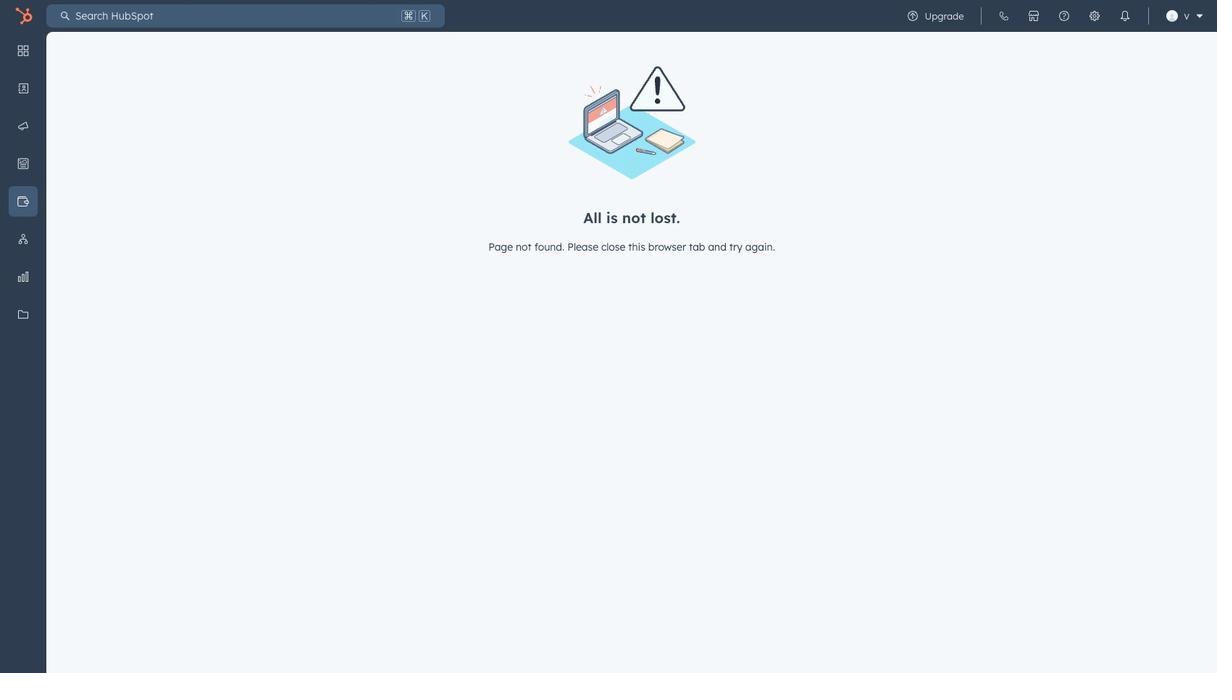 Task type: describe. For each thing, give the bounding box(es) containing it.
help image
[[1059, 10, 1071, 22]]

0 horizontal spatial menu
[[0, 32, 46, 637]]

Search HubSpot search field
[[70, 4, 399, 28]]

marketplaces image
[[1029, 10, 1040, 22]]



Task type: locate. For each thing, give the bounding box(es) containing it.
1 horizontal spatial menu
[[898, 0, 1209, 32]]

menu
[[898, 0, 1209, 32], [0, 32, 46, 637]]

settings image
[[1090, 10, 1101, 22]]

notifications image
[[1120, 10, 1132, 22]]

alert
[[46, 61, 1218, 255]]

jacob rogers image
[[1167, 10, 1179, 22]]



Task type: vqa. For each thing, say whether or not it's contained in the screenshot.
HELP image
yes



